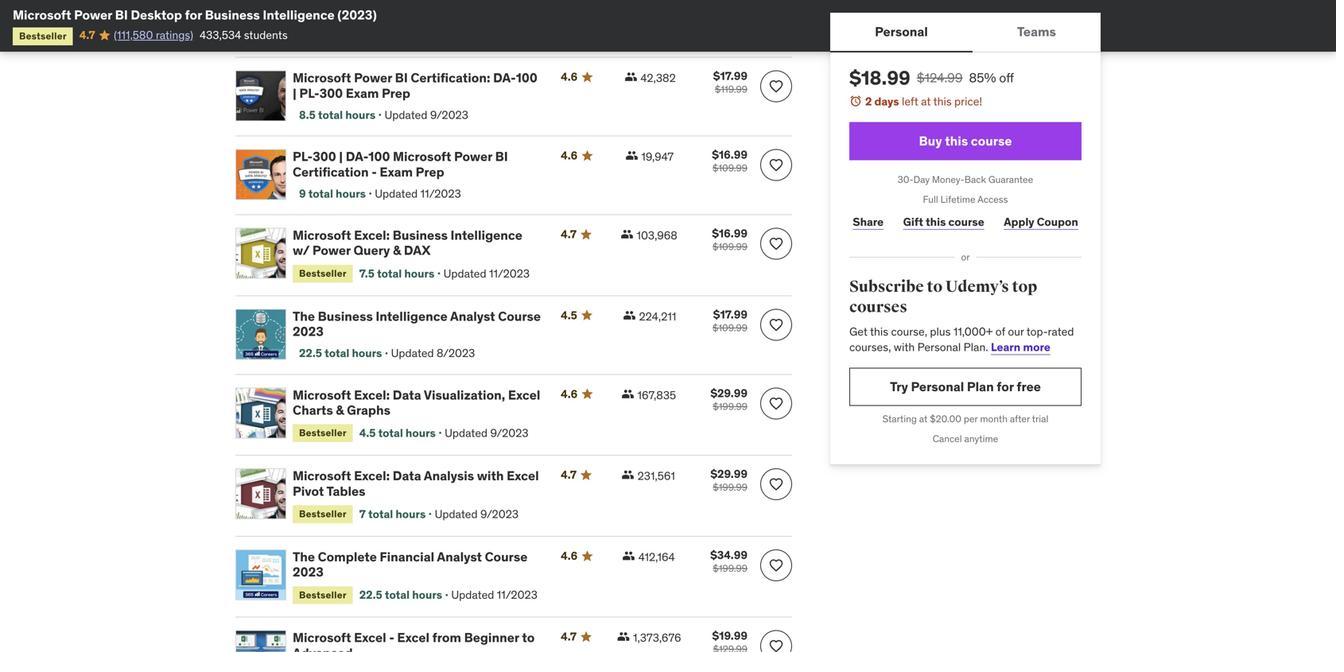 Task type: vqa. For each thing, say whether or not it's contained in the screenshot.


Task type: locate. For each thing, give the bounding box(es) containing it.
1 horizontal spatial business
[[318, 308, 373, 325]]

2023 inside the complete financial analyst course 2023
[[293, 564, 324, 581]]

1 horizontal spatial 4.5
[[561, 308, 578, 323]]

wishlist image
[[769, 157, 785, 173], [769, 317, 785, 333], [769, 558, 785, 574], [769, 639, 785, 652]]

excel inside microsoft excel: data analysis with excel pivot tables
[[507, 468, 539, 484]]

1 horizontal spatial |
[[339, 148, 343, 165]]

business inside microsoft excel: business intelligence w/ power query & dax
[[393, 227, 448, 244]]

3 $109.99 from the top
[[713, 322, 748, 334]]

for left free
[[997, 379, 1014, 395]]

2 horizontal spatial business
[[393, 227, 448, 244]]

1 horizontal spatial 7.5
[[359, 266, 375, 281]]

$16.99 for pl-300 | da-100 microsoft power bi certification - exam prep
[[712, 148, 748, 162]]

0 vertical spatial $16.99 $109.99
[[712, 148, 748, 174]]

0 horizontal spatial exam
[[346, 85, 379, 101]]

the left "complete"
[[293, 549, 315, 565]]

course for buy this course
[[971, 133, 1013, 149]]

with
[[894, 340, 915, 354], [477, 468, 504, 484]]

2023 for business
[[293, 323, 324, 340]]

this for get
[[871, 324, 889, 339]]

& left dax at top left
[[393, 242, 401, 259]]

learn more link
[[992, 340, 1051, 354]]

1 vertical spatial 2023
[[293, 564, 324, 581]]

4.7 for 1,373,676
[[561, 630, 577, 644]]

1 vertical spatial with
[[477, 468, 504, 484]]

da- up 9 total hours at the left top
[[346, 148, 369, 165]]

$17.99
[[714, 69, 748, 83], [714, 307, 748, 322]]

0 vertical spatial -
[[372, 164, 377, 180]]

3 excel: from the top
[[354, 468, 390, 484]]

0 vertical spatial exam
[[346, 85, 379, 101]]

2 the from the top
[[293, 549, 315, 565]]

22.5 up 'charts'
[[299, 346, 322, 361]]

1 4.6 from the top
[[561, 70, 578, 84]]

apply coupon
[[1004, 215, 1079, 229]]

0 vertical spatial to
[[927, 277, 943, 297]]

1 horizontal spatial 22.5
[[359, 588, 383, 603]]

0 vertical spatial $199.99
[[713, 401, 748, 413]]

students
[[244, 28, 288, 42]]

analyst right the financial
[[437, 549, 482, 565]]

1 wishlist image from the top
[[769, 157, 785, 173]]

$16.99 $109.99 down $119.99
[[712, 148, 748, 174]]

300 up 8.5 total hours
[[320, 85, 343, 101]]

business inside the business intelligence analyst course 2023
[[318, 308, 373, 325]]

$29.99
[[711, 386, 748, 401], [711, 467, 748, 482]]

11/2023 for intelligence
[[489, 266, 530, 281]]

100 inside microsoft power bi certification: da-100 | pl-300 exam prep
[[516, 70, 538, 86]]

charts
[[293, 402, 333, 419]]

1 vertical spatial $16.99
[[712, 226, 748, 241]]

1 $16.99 $109.99 from the top
[[712, 148, 748, 174]]

pl-300 | da-100 microsoft power bi certification - exam prep link
[[293, 148, 542, 180]]

$29.99 for microsoft excel: data analysis with excel pivot tables
[[711, 467, 748, 482]]

personal up $20.00
[[912, 379, 965, 395]]

microsoft excel - excel from beginner to advanced link
[[293, 630, 542, 652]]

xsmall image left 224,211
[[623, 309, 636, 322]]

100 right certification:
[[516, 70, 538, 86]]

2 $29.99 $199.99 from the top
[[711, 467, 748, 494]]

7.5 right students
[[299, 15, 314, 30]]

updated down the business intelligence analyst course 2023
[[391, 346, 434, 361]]

1 vertical spatial pl-
[[293, 148, 313, 165]]

lifetime
[[941, 193, 976, 206]]

the inside the complete financial analyst course 2023
[[293, 549, 315, 565]]

1 data from the top
[[393, 387, 421, 403]]

2 vertical spatial $199.99
[[713, 563, 748, 575]]

0 vertical spatial prep
[[382, 85, 411, 101]]

the for the business intelligence analyst course 2023
[[293, 308, 315, 325]]

course for gift this course
[[949, 215, 985, 229]]

1 wishlist image from the top
[[769, 78, 785, 94]]

microsoft inside pl-300 | da-100 microsoft power bi certification - exam prep
[[393, 148, 452, 165]]

1 $29.99 from the top
[[711, 386, 748, 401]]

updated 9/2023 down microsoft power bi certification: da-100 | pl-300 exam prep link
[[385, 108, 469, 122]]

4.6 for microsoft excel: data visualization, excel charts & graphs
[[561, 387, 578, 401]]

$109.99 up "$17.99 $109.99"
[[713, 241, 748, 253]]

excel: inside microsoft excel: business intelligence w/ power query & dax
[[354, 227, 390, 244]]

$29.99 $199.99
[[711, 386, 748, 413], [711, 467, 748, 494]]

free
[[1017, 379, 1042, 395]]

1 vertical spatial at
[[920, 413, 928, 425]]

1 horizontal spatial da-
[[493, 70, 516, 86]]

data up 7 total hours
[[393, 468, 421, 484]]

total down graphs
[[378, 426, 403, 441]]

at right 'left'
[[922, 94, 931, 109]]

$17.99 for the business intelligence analyst course 2023
[[714, 307, 748, 322]]

1 $109.99 from the top
[[713, 162, 748, 174]]

1 vertical spatial bi
[[395, 70, 408, 86]]

course inside the business intelligence analyst course 2023
[[498, 308, 541, 325]]

course inside the complete financial analyst course 2023
[[485, 549, 528, 565]]

1 vertical spatial exam
[[380, 164, 413, 180]]

22.5 for updated 11/2023
[[359, 588, 383, 603]]

excel: up 4.5 total hours
[[354, 387, 390, 403]]

xsmall image left 1,373,676
[[618, 631, 630, 643]]

data inside microsoft excel: data analysis with excel pivot tables
[[393, 468, 421, 484]]

personal down plus
[[918, 340, 961, 354]]

this inside "button"
[[945, 133, 969, 149]]

tab list
[[831, 13, 1101, 53]]

updated 11/2023 down pl-300 | da-100 microsoft power bi certification - exam prep link
[[375, 187, 461, 201]]

1 vertical spatial xsmall image
[[622, 469, 635, 482]]

0 horizontal spatial da-
[[346, 148, 369, 165]]

wishlist image for microsoft power bi certification: da-100 | pl-300 exam prep
[[769, 78, 785, 94]]

1 vertical spatial 11/2023
[[489, 266, 530, 281]]

2 data from the top
[[393, 468, 421, 484]]

microsoft inside microsoft excel: data analysis with excel pivot tables
[[293, 468, 351, 484]]

0 vertical spatial 11/2023
[[421, 187, 461, 201]]

$16.99
[[712, 148, 748, 162], [712, 226, 748, 241]]

0 vertical spatial da-
[[493, 70, 516, 86]]

data up 4.5 total hours
[[393, 387, 421, 403]]

1 vertical spatial -
[[389, 630, 395, 646]]

2 vertical spatial updated 9/2023
[[435, 507, 519, 522]]

after
[[1010, 413, 1030, 425]]

analyst up 8/2023
[[450, 308, 495, 325]]

$109.99 right 224,211
[[713, 322, 748, 334]]

total
[[317, 15, 342, 30], [318, 108, 343, 122], [309, 187, 333, 201], [377, 266, 402, 281], [325, 346, 350, 361], [378, 426, 403, 441], [368, 507, 393, 522], [385, 588, 410, 603]]

this for gift
[[926, 215, 946, 229]]

course
[[498, 308, 541, 325], [485, 549, 528, 565]]

4.5 for 4.5
[[561, 308, 578, 323]]

intelligence up students
[[263, 7, 335, 23]]

this up the courses,
[[871, 324, 889, 339]]

course inside "button"
[[971, 133, 1013, 149]]

microsoft power bi certification: da-100 | pl-300 exam prep
[[293, 70, 538, 101]]

for up "ratings)"
[[185, 7, 202, 23]]

updated 9/2023 down visualization,
[[445, 426, 529, 441]]

1 $16.99 from the top
[[712, 148, 748, 162]]

$16.99 down $119.99
[[712, 148, 748, 162]]

data for analysis
[[393, 468, 421, 484]]

1 vertical spatial analyst
[[437, 549, 482, 565]]

$109.99
[[713, 162, 748, 174], [713, 241, 748, 253], [713, 322, 748, 334]]

this
[[934, 94, 952, 109], [945, 133, 969, 149], [926, 215, 946, 229], [871, 324, 889, 339]]

0 vertical spatial data
[[393, 387, 421, 403]]

2 $16.99 from the top
[[712, 226, 748, 241]]

microsoft for microsoft excel: data visualization, excel charts & graphs
[[293, 387, 351, 403]]

power inside pl-300 | da-100 microsoft power bi certification - exam prep
[[454, 148, 493, 165]]

1 excel: from the top
[[354, 227, 390, 244]]

excel right analysis
[[507, 468, 539, 484]]

xsmall image
[[626, 149, 638, 162], [622, 469, 635, 482], [623, 550, 636, 563]]

1,373,676
[[633, 631, 682, 645]]

8/2023
[[437, 346, 475, 361]]

0 vertical spatial 4.5
[[561, 308, 578, 323]]

1 vertical spatial prep
[[416, 164, 445, 180]]

0 vertical spatial personal
[[875, 23, 928, 40]]

1 the from the top
[[293, 308, 315, 325]]

7.5 down query
[[359, 266, 375, 281]]

exam right certification
[[380, 164, 413, 180]]

7.5 total hours down dax at top left
[[359, 266, 435, 281]]

4.7 for 231,561
[[561, 468, 577, 482]]

3 4.6 from the top
[[561, 387, 578, 401]]

1 vertical spatial business
[[393, 227, 448, 244]]

left
[[902, 94, 919, 109]]

bestseller for the complete financial analyst course 2023
[[299, 589, 347, 601]]

& inside microsoft excel: business intelligence w/ power query & dax
[[393, 242, 401, 259]]

the
[[293, 308, 315, 325], [293, 549, 315, 565]]

0 vertical spatial 2023
[[293, 323, 324, 340]]

exam up 8.5 total hours
[[346, 85, 379, 101]]

1 vertical spatial to
[[522, 630, 535, 646]]

$109.99 for pl-300 | da-100 microsoft power bi certification - exam prep
[[713, 162, 748, 174]]

bi inside microsoft power bi certification: da-100 | pl-300 exam prep
[[395, 70, 408, 86]]

business right query
[[393, 227, 448, 244]]

2023 up advanced
[[293, 564, 324, 581]]

2 vertical spatial intelligence
[[376, 308, 448, 325]]

100
[[516, 70, 538, 86], [369, 148, 390, 165]]

excel: for &
[[354, 227, 390, 244]]

pl- up 8.5
[[300, 85, 320, 101]]

9/2023 for visualization,
[[491, 426, 529, 441]]

course for the complete financial analyst course 2023
[[485, 549, 528, 565]]

excel: left dax at top left
[[354, 227, 390, 244]]

- inside pl-300 | da-100 microsoft power bi certification - exam prep
[[372, 164, 377, 180]]

1 vertical spatial course
[[485, 549, 528, 565]]

updated 9/2023
[[385, 108, 469, 122], [445, 426, 529, 441], [435, 507, 519, 522]]

total up 'charts'
[[325, 346, 350, 361]]

1 $199.99 from the top
[[713, 401, 748, 413]]

1 horizontal spatial prep
[[416, 164, 445, 180]]

1 vertical spatial $17.99
[[714, 307, 748, 322]]

ratings)
[[156, 28, 193, 42]]

0 vertical spatial 7.5
[[299, 15, 314, 30]]

22.5 total hours down the complete financial analyst course 2023
[[359, 588, 443, 603]]

more
[[1024, 340, 1051, 354]]

xsmall image left 19,947
[[626, 149, 638, 162]]

1 horizontal spatial &
[[393, 242, 401, 259]]

$29.99 right 231,561
[[711, 467, 748, 482]]

& right 'charts'
[[336, 402, 344, 419]]

4.5
[[561, 308, 578, 323], [359, 426, 376, 441]]

- right certification
[[372, 164, 377, 180]]

0 vertical spatial analyst
[[450, 308, 495, 325]]

excel: inside the microsoft excel: data visualization, excel charts & graphs
[[354, 387, 390, 403]]

1 horizontal spatial intelligence
[[376, 308, 448, 325]]

personal up the $18.99 at the top of the page
[[875, 23, 928, 40]]

2 horizontal spatial bi
[[495, 148, 508, 165]]

courses
[[850, 298, 908, 317]]

2 vertical spatial bi
[[495, 148, 508, 165]]

9/2023 for analysis
[[481, 507, 519, 522]]

power inside microsoft excel: business intelligence w/ power query & dax
[[313, 242, 351, 259]]

$199.99 for the complete financial analyst course 2023
[[713, 563, 748, 575]]

total right 9
[[309, 187, 333, 201]]

trial
[[1033, 413, 1049, 425]]

3 wishlist image from the top
[[769, 396, 785, 412]]

plan
[[967, 379, 994, 395]]

$199.99 up $19.99
[[713, 563, 748, 575]]

pl- up 9
[[293, 148, 313, 165]]

rated
[[1048, 324, 1075, 339]]

this inside get this course, plus 11,000+ of our top-rated courses, with personal plan.
[[871, 324, 889, 339]]

microsoft for microsoft power bi certification: da-100 | pl-300 exam prep
[[293, 70, 351, 86]]

bi inside pl-300 | da-100 microsoft power bi certification - exam prep
[[495, 148, 508, 165]]

11/2023
[[421, 187, 461, 201], [489, 266, 530, 281], [497, 588, 538, 603]]

100 down 8.5 total hours
[[369, 148, 390, 165]]

2 excel: from the top
[[354, 387, 390, 403]]

$109.99 right 19,947
[[713, 162, 748, 174]]

analyst for intelligence
[[450, 308, 495, 325]]

300
[[320, 85, 343, 101], [313, 148, 336, 165]]

2 $109.99 from the top
[[713, 241, 748, 253]]

microsoft inside the microsoft excel: data visualization, excel charts & graphs
[[293, 387, 351, 403]]

22.5 down "complete"
[[359, 588, 383, 603]]

0 horizontal spatial with
[[477, 468, 504, 484]]

at left $20.00
[[920, 413, 928, 425]]

prep
[[382, 85, 411, 101], [416, 164, 445, 180]]

day
[[914, 174, 930, 186]]

1 vertical spatial 9/2023
[[491, 426, 529, 441]]

updated 9/2023 for analysis
[[435, 507, 519, 522]]

personal inside get this course, plus 11,000+ of our top-rated courses, with personal plan.
[[918, 340, 961, 354]]

2 vertical spatial excel:
[[354, 468, 390, 484]]

excel: for graphs
[[354, 387, 390, 403]]

2 4.6 from the top
[[561, 148, 578, 163]]

updated
[[385, 108, 428, 122], [375, 187, 418, 201], [444, 266, 487, 281], [391, 346, 434, 361], [445, 426, 488, 441], [435, 507, 478, 522], [451, 588, 494, 603]]

300 up 9 total hours at the left top
[[313, 148, 336, 165]]

1 vertical spatial &
[[336, 402, 344, 419]]

1 horizontal spatial exam
[[380, 164, 413, 180]]

w/
[[293, 242, 310, 259]]

bestseller for microsoft excel: data visualization, excel charts & graphs
[[299, 427, 347, 439]]

1 vertical spatial 22.5 total hours
[[359, 588, 443, 603]]

2 wishlist image from the top
[[769, 236, 785, 252]]

0 horizontal spatial 7.5
[[299, 15, 314, 30]]

2 vertical spatial $109.99
[[713, 322, 748, 334]]

wishlist image for microsoft excel: data analysis with excel pivot tables
[[769, 477, 785, 493]]

$20.00
[[930, 413, 962, 425]]

analyst inside the complete financial analyst course 2023
[[437, 549, 482, 565]]

top
[[1013, 277, 1038, 297]]

224,211
[[639, 309, 677, 324]]

2 vertical spatial xsmall image
[[623, 550, 636, 563]]

22.5 total hours
[[299, 346, 382, 361], [359, 588, 443, 603]]

microsoft inside microsoft power bi certification: da-100 | pl-300 exam prep
[[293, 70, 351, 86]]

300 inside pl-300 | da-100 microsoft power bi certification - exam prep
[[313, 148, 336, 165]]

xsmall image
[[625, 70, 638, 83], [621, 228, 634, 241], [623, 309, 636, 322], [622, 388, 635, 401], [618, 631, 630, 643]]

xsmall image left 412,164
[[623, 550, 636, 563]]

intelligence right dax at top left
[[451, 227, 523, 244]]

microsoft inside microsoft excel: business intelligence w/ power query & dax
[[293, 227, 351, 244]]

0 vertical spatial |
[[293, 85, 297, 101]]

1 vertical spatial updated 11/2023
[[444, 266, 530, 281]]

intelligence up updated 8/2023
[[376, 308, 448, 325]]

course up 'back'
[[971, 133, 1013, 149]]

1 vertical spatial 100
[[369, 148, 390, 165]]

1 horizontal spatial to
[[927, 277, 943, 297]]

updated up beginner
[[451, 588, 494, 603]]

updated 9/2023 for visualization,
[[445, 426, 529, 441]]

to right beginner
[[522, 630, 535, 646]]

2 vertical spatial updated 11/2023
[[451, 588, 538, 603]]

1 $17.99 from the top
[[714, 69, 748, 83]]

excel: inside microsoft excel: data analysis with excel pivot tables
[[354, 468, 390, 484]]

updated 11/2023 down microsoft excel: business intelligence w/ power query & dax link
[[444, 266, 530, 281]]

subscribe
[[850, 277, 924, 297]]

financial
[[380, 549, 435, 565]]

7.5 total hours right students
[[299, 15, 374, 30]]

22.5 total hours for updated 11/2023
[[359, 588, 443, 603]]

7
[[359, 507, 366, 522]]

9 total hours
[[299, 187, 366, 201]]

1 $29.99 $199.99 from the top
[[711, 386, 748, 413]]

0 vertical spatial pl-
[[300, 85, 320, 101]]

231,561
[[638, 469, 675, 483]]

xsmall image left 103,968
[[621, 228, 634, 241]]

buy this course
[[919, 133, 1013, 149]]

price!
[[955, 94, 983, 109]]

microsoft for microsoft excel - excel from beginner to advanced
[[293, 630, 351, 646]]

0 vertical spatial $16.99
[[712, 148, 748, 162]]

2 wishlist image from the top
[[769, 317, 785, 333]]

7 total hours
[[359, 507, 426, 522]]

excel right advanced
[[354, 630, 386, 646]]

2 2023 from the top
[[293, 564, 324, 581]]

da- right certification:
[[493, 70, 516, 86]]

business up 433,534 students
[[205, 7, 260, 23]]

2023 inside the business intelligence analyst course 2023
[[293, 323, 324, 340]]

2 vertical spatial personal
[[912, 379, 965, 395]]

$17.99 inside "$17.99 $109.99"
[[714, 307, 748, 322]]

cancel
[[933, 433, 963, 445]]

$17.99 $119.99
[[714, 69, 748, 96]]

xsmall image for the business intelligence analyst course 2023
[[623, 309, 636, 322]]

1 vertical spatial $29.99
[[711, 467, 748, 482]]

0 vertical spatial business
[[205, 7, 260, 23]]

1 vertical spatial $199.99
[[713, 482, 748, 494]]

intelligence inside the business intelligence analyst course 2023
[[376, 308, 448, 325]]

2 vertical spatial 11/2023
[[497, 588, 538, 603]]

from
[[433, 630, 462, 646]]

0 vertical spatial &
[[393, 242, 401, 259]]

microsoft for microsoft excel: business intelligence w/ power query & dax
[[293, 227, 351, 244]]

exam
[[346, 85, 379, 101], [380, 164, 413, 180]]

3 wishlist image from the top
[[769, 558, 785, 574]]

1 vertical spatial $109.99
[[713, 241, 748, 253]]

4 wishlist image from the top
[[769, 477, 785, 493]]

1 horizontal spatial for
[[997, 379, 1014, 395]]

-
[[372, 164, 377, 180], [389, 630, 395, 646]]

2
[[866, 94, 872, 109]]

updated down analysis
[[435, 507, 478, 522]]

$29.99 right the 167,835
[[711, 386, 748, 401]]

bestseller
[[19, 30, 67, 42], [299, 267, 347, 280], [299, 427, 347, 439], [299, 508, 347, 520], [299, 589, 347, 601]]

0 vertical spatial $29.99 $199.99
[[711, 386, 748, 413]]

0 vertical spatial 22.5 total hours
[[299, 346, 382, 361]]

4.6 for pl-300 | da-100 microsoft power bi certification - exam prep
[[561, 148, 578, 163]]

1 vertical spatial data
[[393, 468, 421, 484]]

$29.99 $199.99 right the 167,835
[[711, 386, 748, 413]]

wishlist image
[[769, 78, 785, 94], [769, 236, 785, 252], [769, 396, 785, 412], [769, 477, 785, 493]]

300 inside microsoft power bi certification: da-100 | pl-300 exam prep
[[320, 85, 343, 101]]

167,835
[[638, 388, 676, 402]]

with right analysis
[[477, 468, 504, 484]]

to left udemy's
[[927, 277, 943, 297]]

$199.99 inside '$34.99 $199.99'
[[713, 563, 748, 575]]

$16.99 right 103,968
[[712, 226, 748, 241]]

this right gift
[[926, 215, 946, 229]]

103,968
[[637, 228, 678, 243]]

2 vertical spatial business
[[318, 308, 373, 325]]

0 horizontal spatial prep
[[382, 85, 411, 101]]

xsmall image left the 167,835
[[622, 388, 635, 401]]

xsmall image for microsoft power bi certification: da-100 | pl-300 exam prep
[[625, 70, 638, 83]]

total down query
[[377, 266, 402, 281]]

- inside 'microsoft excel - excel from beginner to advanced'
[[389, 630, 395, 646]]

this down $124.99
[[934, 94, 952, 109]]

microsoft excel: business intelligence w/ power query & dax
[[293, 227, 523, 259]]

the down w/ at the left top of the page
[[293, 308, 315, 325]]

3 $199.99 from the top
[[713, 563, 748, 575]]

data inside the microsoft excel: data visualization, excel charts & graphs
[[393, 387, 421, 403]]

22.5
[[299, 346, 322, 361], [359, 588, 383, 603]]

2 $17.99 from the top
[[714, 307, 748, 322]]

xsmall image left 42,382
[[625, 70, 638, 83]]

analyst
[[450, 308, 495, 325], [437, 549, 482, 565]]

0 horizontal spatial &
[[336, 402, 344, 419]]

0 horizontal spatial for
[[185, 7, 202, 23]]

microsoft for microsoft power bi desktop for business intelligence (2023)
[[13, 7, 71, 23]]

$16.99 $109.99 right 103,968
[[712, 226, 748, 253]]

prep up microsoft excel: business intelligence w/ power query & dax link
[[416, 164, 445, 180]]

xsmall image for microsoft excel: business intelligence w/ power query & dax
[[621, 228, 634, 241]]

0 horizontal spatial bi
[[115, 7, 128, 23]]

microsoft inside 'microsoft excel - excel from beginner to advanced'
[[293, 630, 351, 646]]

business down query
[[318, 308, 373, 325]]

$17.99 right 42,382
[[714, 69, 748, 83]]

wishlist image for the complete financial analyst course 2023
[[769, 558, 785, 574]]

wishlist image for microsoft excel: business intelligence w/ power query & dax
[[769, 236, 785, 252]]

4.7 for 103,968
[[561, 227, 577, 242]]

2 vertical spatial 9/2023
[[481, 507, 519, 522]]

4 wishlist image from the top
[[769, 639, 785, 652]]

course down lifetime
[[949, 215, 985, 229]]

4 4.6 from the top
[[561, 549, 578, 563]]

updated 11/2023
[[375, 187, 461, 201], [444, 266, 530, 281], [451, 588, 538, 603]]

$199.99 right the 167,835
[[713, 401, 748, 413]]

2 horizontal spatial intelligence
[[451, 227, 523, 244]]

$199.99 up $34.99
[[713, 482, 748, 494]]

1 vertical spatial updated 9/2023
[[445, 426, 529, 441]]

2023
[[293, 323, 324, 340], [293, 564, 324, 581]]

1 horizontal spatial with
[[894, 340, 915, 354]]

2 $29.99 from the top
[[711, 467, 748, 482]]

the inside the business intelligence analyst course 2023
[[293, 308, 315, 325]]

0 vertical spatial for
[[185, 7, 202, 23]]

this right buy
[[945, 133, 969, 149]]

0 horizontal spatial |
[[293, 85, 297, 101]]

at
[[922, 94, 931, 109], [920, 413, 928, 425]]

0 horizontal spatial -
[[372, 164, 377, 180]]

1 horizontal spatial -
[[389, 630, 395, 646]]

1 2023 from the top
[[293, 323, 324, 340]]

0 horizontal spatial business
[[205, 7, 260, 23]]

2 $199.99 from the top
[[713, 482, 748, 494]]

$17.99 right 224,211
[[714, 307, 748, 322]]

0 vertical spatial $29.99
[[711, 386, 748, 401]]

2023 up 'charts'
[[293, 323, 324, 340]]

1 vertical spatial 4.5
[[359, 426, 376, 441]]

updated 11/2023 up beginner
[[451, 588, 538, 603]]

0 vertical spatial 22.5
[[299, 346, 322, 361]]

coupon
[[1037, 215, 1079, 229]]

1 vertical spatial course
[[949, 215, 985, 229]]

2 $16.99 $109.99 from the top
[[712, 226, 748, 253]]

0 vertical spatial intelligence
[[263, 7, 335, 23]]

xsmall image left 231,561
[[622, 469, 635, 482]]

&
[[393, 242, 401, 259], [336, 402, 344, 419]]

with down course,
[[894, 340, 915, 354]]

analyst inside the business intelligence analyst course 2023
[[450, 308, 495, 325]]

11,000+
[[954, 324, 993, 339]]

0 vertical spatial the
[[293, 308, 315, 325]]

updated down microsoft power bi certification: da-100 | pl-300 exam prep
[[385, 108, 428, 122]]



Task type: describe. For each thing, give the bounding box(es) containing it.
certification:
[[411, 70, 491, 86]]

433,534 students
[[200, 28, 288, 42]]

certification
[[293, 164, 369, 180]]

intelligence inside microsoft excel: business intelligence w/ power query & dax
[[451, 227, 523, 244]]

beginner
[[464, 630, 519, 646]]

$29.99 for microsoft excel: data visualization, excel charts & graphs
[[711, 386, 748, 401]]

excel: for tables
[[354, 468, 390, 484]]

$34.99
[[711, 548, 748, 563]]

bi for certification:
[[395, 70, 408, 86]]

anytime
[[965, 433, 999, 445]]

| inside pl-300 | da-100 microsoft power bi certification - exam prep
[[339, 148, 343, 165]]

updated 11/2023 for intelligence
[[444, 266, 530, 281]]

prep inside pl-300 | da-100 microsoft power bi certification - exam prep
[[416, 164, 445, 180]]

apply coupon button
[[1001, 206, 1082, 238]]

share button
[[850, 206, 888, 238]]

graphs
[[347, 402, 391, 419]]

433,534
[[200, 28, 241, 42]]

days
[[875, 94, 900, 109]]

to inside the subscribe to udemy's top courses
[[927, 277, 943, 297]]

(111,580 ratings)
[[114, 28, 193, 42]]

9
[[299, 187, 306, 201]]

xsmall image for the complete financial analyst course 2023
[[623, 550, 636, 563]]

$16.99 $109.99 for microsoft excel: business intelligence w/ power query & dax
[[712, 226, 748, 253]]

the complete financial analyst course 2023 link
[[293, 549, 542, 581]]

da- inside microsoft power bi certification: da-100 | pl-300 exam prep
[[493, 70, 516, 86]]

1 vertical spatial 7.5
[[359, 266, 375, 281]]

$109.99 for the business intelligence analyst course 2023
[[713, 322, 748, 334]]

xsmall image for pl-300 | da-100 microsoft power bi certification - exam prep
[[626, 149, 638, 162]]

4.5 for 4.5 total hours
[[359, 426, 376, 441]]

exam inside pl-300 | da-100 microsoft power bi certification - exam prep
[[380, 164, 413, 180]]

learn
[[992, 340, 1021, 354]]

our
[[1008, 324, 1025, 339]]

at inside starting at $20.00 per month after trial cancel anytime
[[920, 413, 928, 425]]

dax
[[404, 242, 431, 259]]

excel left from
[[397, 630, 430, 646]]

$199.99 for microsoft excel: data analysis with excel pivot tables
[[713, 482, 748, 494]]

tab list containing personal
[[831, 13, 1101, 53]]

complete
[[318, 549, 377, 565]]

guarantee
[[989, 174, 1034, 186]]

personal button
[[831, 13, 973, 51]]

8.5 total hours
[[299, 108, 376, 122]]

with inside microsoft excel: data analysis with excel pivot tables
[[477, 468, 504, 484]]

100 inside pl-300 | da-100 microsoft power bi certification - exam prep
[[369, 148, 390, 165]]

11/2023 for analyst
[[497, 588, 538, 603]]

$17.99 for microsoft power bi certification: da-100 | pl-300 exam prep
[[714, 69, 748, 83]]

(2023)
[[338, 7, 377, 23]]

(111,580
[[114, 28, 153, 42]]

total right the 7
[[368, 507, 393, 522]]

prep inside microsoft power bi certification: da-100 | pl-300 exam prep
[[382, 85, 411, 101]]

learn more
[[992, 340, 1051, 354]]

starting at $20.00 per month after trial cancel anytime
[[883, 413, 1049, 445]]

the for the complete financial analyst course 2023
[[293, 549, 315, 565]]

subscribe to udemy's top courses
[[850, 277, 1038, 317]]

$34.99 $199.99
[[711, 548, 748, 575]]

or
[[962, 251, 970, 264]]

2023 for complete
[[293, 564, 324, 581]]

microsoft for microsoft excel: data analysis with excel pivot tables
[[293, 468, 351, 484]]

power inside microsoft power bi certification: da-100 | pl-300 exam prep
[[354, 70, 392, 86]]

0 vertical spatial 9/2023
[[430, 108, 469, 122]]

visualization,
[[424, 387, 506, 403]]

microsoft excel: data visualization, excel charts & graphs link
[[293, 387, 542, 419]]

try personal plan for free link
[[850, 368, 1082, 406]]

updated down visualization,
[[445, 426, 488, 441]]

month
[[981, 413, 1008, 425]]

data for visualization,
[[393, 387, 421, 403]]

this for buy
[[945, 133, 969, 149]]

bestseller for microsoft excel: business intelligence w/ power query & dax
[[299, 267, 347, 280]]

exam inside microsoft power bi certification: da-100 | pl-300 exam prep
[[346, 85, 379, 101]]

per
[[964, 413, 978, 425]]

xsmall image for microsoft excel: data analysis with excel pivot tables
[[622, 469, 635, 482]]

bi for desktop
[[115, 7, 128, 23]]

$29.99 $199.99 for microsoft excel: data analysis with excel pivot tables
[[711, 467, 748, 494]]

total down the complete financial analyst course 2023
[[385, 588, 410, 603]]

8.5
[[299, 108, 316, 122]]

pl-300 | da-100 microsoft power bi certification - exam prep
[[293, 148, 508, 180]]

try
[[890, 379, 909, 395]]

udemy's
[[946, 277, 1010, 297]]

0 vertical spatial updated 9/2023
[[385, 108, 469, 122]]

with inside get this course, plus 11,000+ of our top-rated courses, with personal plan.
[[894, 340, 915, 354]]

1 vertical spatial for
[[997, 379, 1014, 395]]

personal inside try personal plan for free link
[[912, 379, 965, 395]]

0 vertical spatial updated 11/2023
[[375, 187, 461, 201]]

gift this course link
[[900, 206, 988, 238]]

wishlist image for the business intelligence analyst course 2023
[[769, 317, 785, 333]]

wishlist image for pl-300 | da-100 microsoft power bi certification - exam prep
[[769, 157, 785, 173]]

$29.99 $199.99 for microsoft excel: data visualization, excel charts & graphs
[[711, 386, 748, 413]]

excel inside the microsoft excel: data visualization, excel charts & graphs
[[508, 387, 541, 403]]

0 vertical spatial 7.5 total hours
[[299, 15, 374, 30]]

query
[[354, 242, 390, 259]]

0 vertical spatial at
[[922, 94, 931, 109]]

$16.99 for microsoft excel: business intelligence w/ power query & dax
[[712, 226, 748, 241]]

updated down microsoft excel: business intelligence w/ power query & dax link
[[444, 266, 487, 281]]

top-
[[1027, 324, 1048, 339]]

buy this course button
[[850, 122, 1082, 160]]

pl- inside pl-300 | da-100 microsoft power bi certification - exam prep
[[293, 148, 313, 165]]

microsoft excel: business intelligence w/ power query & dax link
[[293, 227, 542, 259]]

$19.99
[[713, 629, 748, 643]]

course for the business intelligence analyst course 2023
[[498, 308, 541, 325]]

wishlist image for microsoft excel: data visualization, excel charts & graphs
[[769, 396, 785, 412]]

xsmall image for microsoft excel: data visualization, excel charts & graphs
[[622, 388, 635, 401]]

alarm image
[[850, 95, 863, 107]]

bestseller for microsoft excel: data analysis with excel pivot tables
[[299, 508, 347, 520]]

4.6 for microsoft power bi certification: da-100 | pl-300 exam prep
[[561, 70, 578, 84]]

$18.99 $124.99 85% off
[[850, 66, 1015, 90]]

| inside microsoft power bi certification: da-100 | pl-300 exam prep
[[293, 85, 297, 101]]

30-day money-back guarantee full lifetime access
[[898, 174, 1034, 206]]

pl- inside microsoft power bi certification: da-100 | pl-300 exam prep
[[300, 85, 320, 101]]

to inside 'microsoft excel - excel from beginner to advanced'
[[522, 630, 535, 646]]

da- inside pl-300 | da-100 microsoft power bi certification - exam prep
[[346, 148, 369, 165]]

the business intelligence analyst course 2023
[[293, 308, 541, 340]]

$16.99 $109.99 for pl-300 | da-100 microsoft power bi certification - exam prep
[[712, 148, 748, 174]]

teams button
[[973, 13, 1101, 51]]

off
[[1000, 70, 1015, 86]]

22.5 for updated 8/2023
[[299, 346, 322, 361]]

30-
[[898, 174, 914, 186]]

gift
[[904, 215, 924, 229]]

money-
[[933, 174, 965, 186]]

updated down pl-300 | da-100 microsoft power bi certification - exam prep
[[375, 187, 418, 201]]

plus
[[931, 324, 951, 339]]

$199.99 for microsoft excel: data visualization, excel charts & graphs
[[713, 401, 748, 413]]

starting
[[883, 413, 917, 425]]

personal inside personal button
[[875, 23, 928, 40]]

42,382
[[641, 71, 676, 85]]

$17.99 $109.99
[[713, 307, 748, 334]]

total right students
[[317, 15, 342, 30]]

& inside the microsoft excel: data visualization, excel charts & graphs
[[336, 402, 344, 419]]

microsoft power bi certification: da-100 | pl-300 exam prep link
[[293, 70, 542, 101]]

85%
[[970, 70, 997, 86]]

of
[[996, 324, 1006, 339]]

412,164
[[639, 550, 675, 564]]

analyst for financial
[[437, 549, 482, 565]]

course,
[[892, 324, 928, 339]]

updated 11/2023 for analyst
[[451, 588, 538, 603]]

apply
[[1004, 215, 1035, 229]]

updated 8/2023
[[391, 346, 475, 361]]

22.5 total hours for updated 8/2023
[[299, 346, 382, 361]]

4.6 for the complete financial analyst course 2023
[[561, 549, 578, 563]]

the business intelligence analyst course 2023 link
[[293, 308, 542, 340]]

desktop
[[131, 7, 182, 23]]

buy
[[919, 133, 943, 149]]

microsoft excel: data analysis with excel pivot tables link
[[293, 468, 542, 500]]

total right 8.5
[[318, 108, 343, 122]]

$109.99 for microsoft excel: business intelligence w/ power query & dax
[[713, 241, 748, 253]]

1 vertical spatial 7.5 total hours
[[359, 266, 435, 281]]

0 horizontal spatial intelligence
[[263, 7, 335, 23]]

pivot
[[293, 483, 324, 500]]

microsoft excel - excel from beginner to advanced
[[293, 630, 535, 652]]

19,947
[[642, 150, 674, 164]]

get
[[850, 324, 868, 339]]

the complete financial analyst course 2023
[[293, 549, 528, 581]]

advanced
[[293, 645, 353, 652]]



